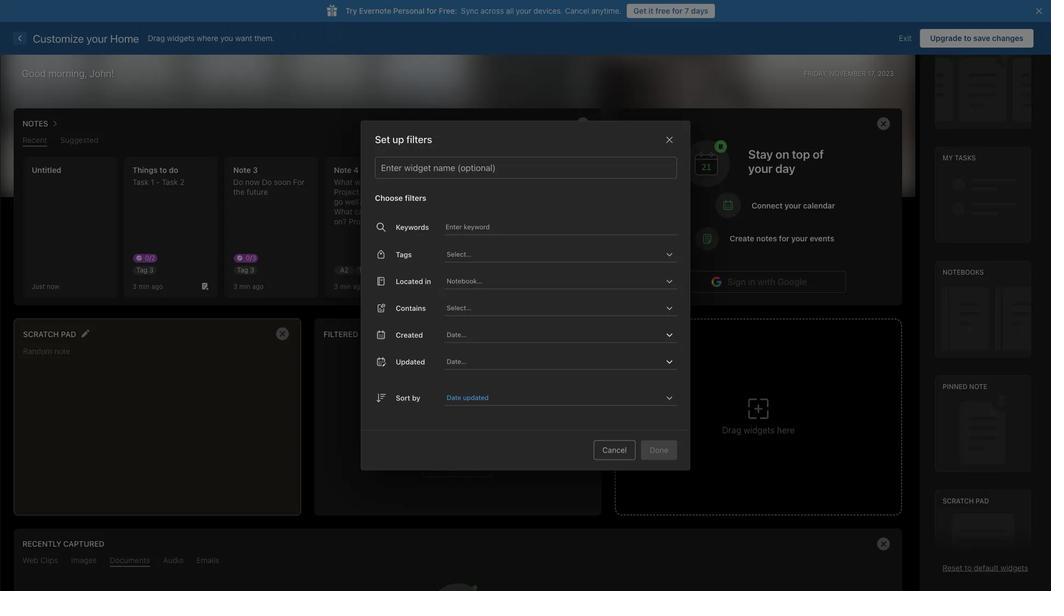 Task type: vqa. For each thing, say whether or not it's contained in the screenshot.
Send x@y.com a package 1 CELL
no



Task type: locate. For each thing, give the bounding box(es) containing it.
get it free for 7 days
[[634, 6, 709, 15]]

for left the free:
[[427, 6, 437, 15]]

notebooks
[[943, 269, 985, 276]]

 input text field
[[446, 247, 663, 262], [446, 300, 663, 316]]

edit widget title image right the notes
[[391, 330, 399, 338]]

 input text field down "enter keyword" field
[[446, 247, 663, 262]]

0 vertical spatial scratch
[[23, 330, 59, 339]]

cancel right devices.
[[565, 6, 590, 15]]

morning,
[[48, 68, 87, 79]]

date updated
[[447, 394, 489, 402]]

edit widget title image
[[81, 330, 89, 338], [391, 330, 399, 338]]

1  input text field from the top
[[446, 247, 663, 262]]

0 horizontal spatial for
[[427, 6, 437, 15]]

cancel inside "button"
[[603, 446, 627, 455]]

0 vertical spatial date…
[[447, 331, 467, 339]]

widgets left where
[[167, 34, 195, 43]]

anytime.
[[592, 6, 622, 15]]

to for reset
[[965, 564, 972, 573]]

upgrade
[[931, 34, 963, 43]]

free
[[656, 6, 671, 15]]

1 horizontal spatial edit widget title image
[[391, 330, 399, 338]]

for for 7
[[673, 6, 683, 15]]

days
[[691, 6, 709, 15]]

date… right created in the left bottom of the page
[[447, 331, 467, 339]]

1 vertical spatial drag
[[723, 425, 742, 436]]

drag widgets where you want them.
[[148, 34, 275, 43]]

1 vertical spatial pad
[[976, 498, 990, 505]]

for
[[427, 6, 437, 15], [673, 6, 683, 15]]

across
[[481, 6, 504, 15]]

to right reset
[[965, 564, 972, 573]]

updated
[[396, 358, 425, 366]]

1 vertical spatial widgets
[[744, 425, 775, 436]]

widgets left here
[[744, 425, 775, 436]]

Located in field
[[445, 274, 678, 290]]

 input text field down  input text box
[[446, 300, 663, 316]]

0 horizontal spatial drag
[[148, 34, 165, 43]]

date… for created
[[447, 331, 467, 339]]

to left 'save'
[[965, 34, 972, 43]]

 input text field inside contains field
[[446, 300, 663, 316]]

date… inside field
[[447, 331, 467, 339]]

1 vertical spatial cancel
[[603, 446, 627, 455]]

0 vertical spatial to
[[965, 34, 972, 43]]

upgrade to save changes
[[931, 34, 1024, 43]]

your right the all
[[516, 6, 532, 15]]

2 date… from the top
[[447, 358, 467, 366]]

get it free for 7 days button
[[627, 4, 715, 18]]

scratch inside "button"
[[23, 330, 59, 339]]

2 for from the left
[[673, 6, 683, 15]]

1 vertical spatial to
[[965, 564, 972, 573]]

scratch
[[23, 330, 59, 339], [943, 498, 975, 505]]

1 vertical spatial filters
[[405, 194, 427, 203]]

1 horizontal spatial cancel
[[603, 446, 627, 455]]

pad
[[61, 330, 76, 339], [976, 498, 990, 505]]

1 vertical spatial date…
[[447, 358, 467, 366]]

drag right home
[[148, 34, 165, 43]]

pinned
[[943, 383, 968, 391]]

edit widget title image right scratch pad "button"
[[81, 330, 89, 338]]

 input text field inside tags field
[[446, 247, 663, 262]]

0 horizontal spatial scratch pad
[[23, 330, 76, 339]]

0 horizontal spatial cancel
[[565, 6, 590, 15]]

1 horizontal spatial widgets
[[744, 425, 775, 436]]

1 vertical spatial  input text field
[[446, 300, 663, 316]]

widgets
[[167, 34, 195, 43], [744, 425, 775, 436], [1001, 564, 1029, 573]]

drag left here
[[723, 425, 742, 436]]

1 vertical spatial scratch
[[943, 498, 975, 505]]

get
[[634, 6, 647, 15]]

located in
[[396, 277, 431, 286]]

1 horizontal spatial for
[[673, 6, 683, 15]]

17,
[[868, 70, 877, 78]]

0 horizontal spatial edit widget title image
[[81, 330, 89, 338]]

0 vertical spatial filters
[[407, 134, 432, 145]]

home
[[110, 32, 139, 45]]

Enter widget name (optional) text field
[[380, 157, 673, 178]]

keywords
[[396, 223, 429, 231]]

to
[[965, 34, 972, 43], [965, 564, 972, 573]]

my
[[943, 154, 954, 162]]

remove image
[[572, 113, 594, 135], [873, 113, 895, 135], [272, 323, 294, 345]]

date… up "date"
[[447, 358, 467, 366]]

filters right up
[[407, 134, 432, 145]]

0 vertical spatial pad
[[61, 330, 76, 339]]

filtered notes
[[324, 330, 386, 339]]

for inside get it free for 7 days button
[[673, 6, 683, 15]]

1 date… from the top
[[447, 331, 467, 339]]

your
[[516, 6, 532, 15], [86, 32, 108, 45]]

0 horizontal spatial widgets
[[167, 34, 195, 43]]

1 vertical spatial scratch pad
[[943, 498, 990, 505]]

Updated Date picker field
[[445, 354, 691, 370]]

cancel left done
[[603, 446, 627, 455]]

1 horizontal spatial drag
[[723, 425, 742, 436]]

edit widget title image for filtered notes
[[391, 330, 399, 338]]

date… inside updated date picker field
[[447, 358, 467, 366]]

widgets right default at the bottom
[[1001, 564, 1029, 573]]

filters right choose on the left top
[[405, 194, 427, 203]]

drag
[[148, 34, 165, 43], [723, 425, 742, 436]]

 input text field for tags
[[446, 247, 663, 262]]

0 horizontal spatial pad
[[61, 330, 76, 339]]

done
[[650, 446, 669, 455]]

1 horizontal spatial scratch
[[943, 498, 975, 505]]

date…
[[447, 331, 467, 339], [447, 358, 467, 366]]

1 for from the left
[[427, 6, 437, 15]]

Sort by field
[[445, 390, 678, 406]]

2  input text field from the top
[[446, 300, 663, 316]]

john!
[[90, 68, 114, 79]]

free:
[[439, 6, 458, 15]]

0 horizontal spatial scratch
[[23, 330, 59, 339]]

drag for drag widgets here
[[723, 425, 742, 436]]

2 edit widget title image from the left
[[391, 330, 399, 338]]

evernote
[[359, 6, 392, 15]]

cancel
[[565, 6, 590, 15], [603, 446, 627, 455]]

filters
[[407, 134, 432, 145], [405, 194, 427, 203]]

reset to default widgets
[[943, 564, 1029, 573]]

default
[[974, 564, 999, 573]]

sort
[[396, 394, 410, 402]]

1 horizontal spatial your
[[516, 6, 532, 15]]

it
[[649, 6, 654, 15]]

0 vertical spatial  input text field
[[446, 247, 663, 262]]

to inside button
[[965, 34, 972, 43]]

close image
[[663, 133, 677, 146]]

0 vertical spatial drag
[[148, 34, 165, 43]]

your left home
[[86, 32, 108, 45]]

2 horizontal spatial widgets
[[1001, 564, 1029, 573]]

reset to default widgets button
[[943, 564, 1029, 573]]

1 edit widget title image from the left
[[81, 330, 89, 338]]

0 vertical spatial widgets
[[167, 34, 195, 43]]

for left 7
[[673, 6, 683, 15]]

1 horizontal spatial scratch pad
[[943, 498, 990, 505]]

0 horizontal spatial your
[[86, 32, 108, 45]]

edit widget title image for scratch pad
[[81, 330, 89, 338]]

done button
[[641, 441, 678, 460]]

scratch pad
[[23, 330, 76, 339], [943, 498, 990, 505]]

contains
[[396, 304, 426, 312]]

created
[[396, 331, 423, 339]]



Task type: describe. For each thing, give the bounding box(es) containing it.
exit
[[899, 34, 912, 43]]

remove image
[[873, 534, 895, 555]]

for for free:
[[427, 6, 437, 15]]

good
[[22, 68, 46, 79]]

here
[[778, 425, 795, 436]]

pad inside scratch pad "button"
[[61, 330, 76, 339]]

customize your home
[[33, 32, 139, 45]]

drag widgets here
[[723, 425, 795, 436]]

to for upgrade
[[965, 34, 972, 43]]

0 horizontal spatial remove image
[[272, 323, 294, 345]]

2023
[[878, 70, 895, 78]]

Tags field
[[445, 247, 678, 263]]

set
[[375, 134, 390, 145]]

updated
[[463, 394, 489, 402]]

1 horizontal spatial remove image
[[572, 113, 594, 135]]

 input text field for contains
[[446, 300, 663, 316]]

scratch pad button
[[23, 327, 76, 341]]

you
[[221, 34, 233, 43]]

devices.
[[534, 6, 563, 15]]

changes
[[993, 34, 1024, 43]]

tags
[[396, 250, 412, 259]]

all
[[506, 6, 514, 15]]

try
[[346, 6, 357, 15]]

reset
[[943, 564, 963, 573]]

them.
[[254, 34, 275, 43]]

sync
[[461, 6, 479, 15]]

cancel button
[[594, 441, 636, 460]]

choose filters
[[375, 194, 427, 203]]

in
[[425, 277, 431, 286]]

where
[[197, 34, 218, 43]]

november
[[830, 70, 867, 78]]

pinned note
[[943, 383, 988, 391]]

my tasks
[[943, 154, 977, 162]]

widgets for here
[[744, 425, 775, 436]]

drag for drag widgets where you want them.
[[148, 34, 165, 43]]

upgrade to save changes button
[[921, 29, 1034, 48]]

7
[[685, 6, 690, 15]]

notes
[[360, 330, 386, 339]]

tasks
[[955, 154, 977, 162]]

2 horizontal spatial remove image
[[873, 113, 895, 135]]

exit button
[[891, 29, 921, 48]]

friday, november 17, 2023
[[804, 70, 895, 78]]

widgets for where
[[167, 34, 195, 43]]

want
[[235, 34, 252, 43]]

friday,
[[804, 70, 828, 78]]

set up filters
[[375, 134, 432, 145]]

located
[[396, 277, 423, 286]]

filtered notes button
[[324, 327, 386, 341]]

1 vertical spatial your
[[86, 32, 108, 45]]

by
[[412, 394, 421, 402]]

date updated button
[[447, 391, 491, 405]]

customize
[[33, 32, 84, 45]]

 input text field
[[446, 274, 663, 289]]

Enter keyword field
[[445, 223, 678, 235]]

0 vertical spatial scratch pad
[[23, 330, 76, 339]]

date
[[447, 394, 462, 402]]

good morning, john!
[[22, 68, 114, 79]]

Contains field
[[445, 300, 678, 316]]

sort by
[[396, 394, 421, 402]]

0 vertical spatial cancel
[[565, 6, 590, 15]]

choose
[[375, 194, 403, 203]]

date… for updated
[[447, 358, 467, 366]]

filtered
[[324, 330, 358, 339]]

0 vertical spatial your
[[516, 6, 532, 15]]

Created Date picker field
[[445, 327, 691, 343]]

up
[[393, 134, 404, 145]]

save
[[974, 34, 991, 43]]

note
[[970, 383, 988, 391]]

try evernote personal for free: sync across all your devices. cancel anytime.
[[346, 6, 622, 15]]

2 vertical spatial widgets
[[1001, 564, 1029, 573]]

1 horizontal spatial pad
[[976, 498, 990, 505]]

personal
[[394, 6, 425, 15]]



